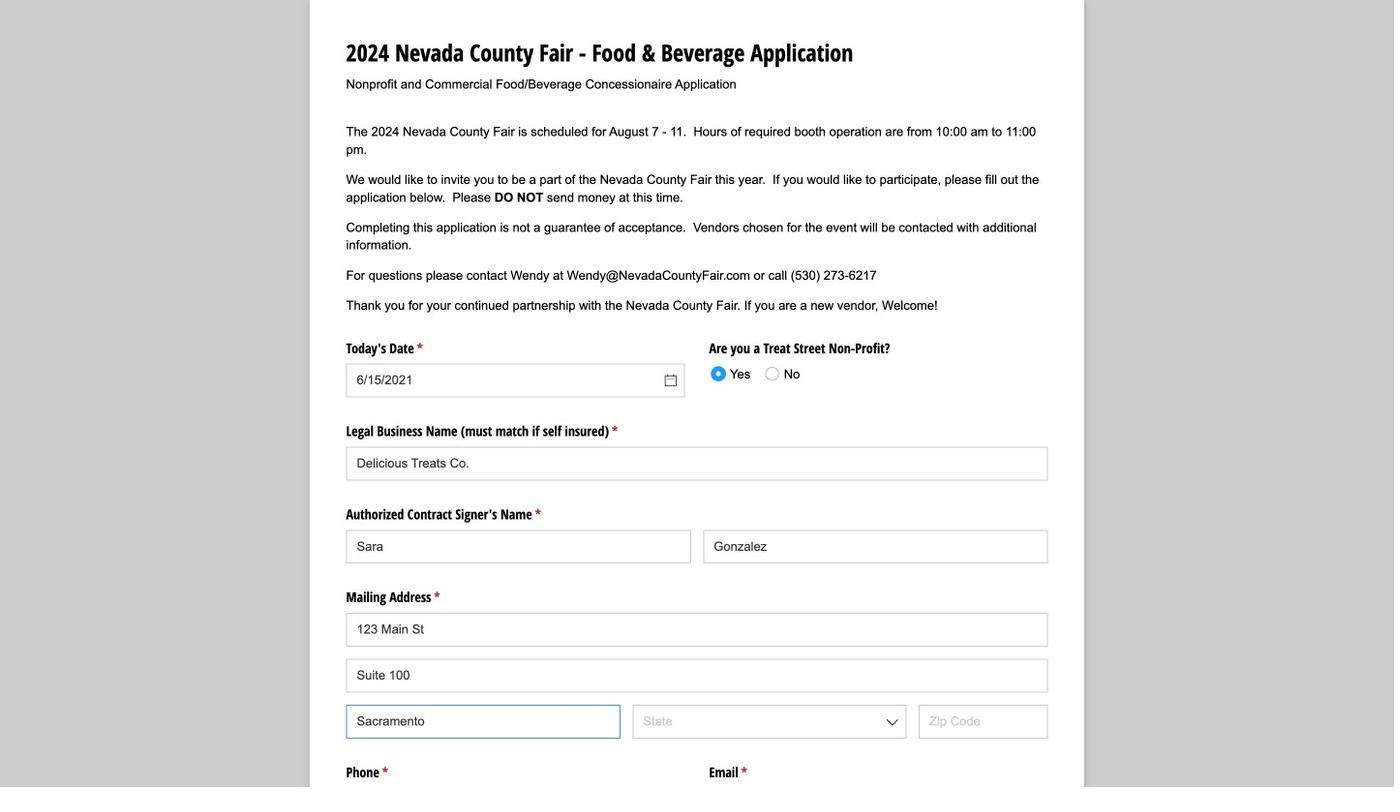 Task type: describe. For each thing, give the bounding box(es) containing it.
Address Line 1 text field
[[346, 613, 1048, 647]]

Zip Code text field
[[919, 705, 1048, 738]]

State text field
[[633, 705, 907, 738]]



Task type: locate. For each thing, give the bounding box(es) containing it.
None radio
[[705, 359, 763, 388], [759, 359, 800, 388], [705, 359, 763, 388], [759, 359, 800, 388]]

None text field
[[346, 364, 685, 398], [346, 447, 1048, 481], [346, 364, 685, 398], [346, 447, 1048, 481]]

City text field
[[346, 705, 620, 738]]

Last text field
[[703, 530, 1048, 564]]

First text field
[[346, 530, 691, 564]]

Address Line 2 text field
[[346, 659, 1048, 693]]



